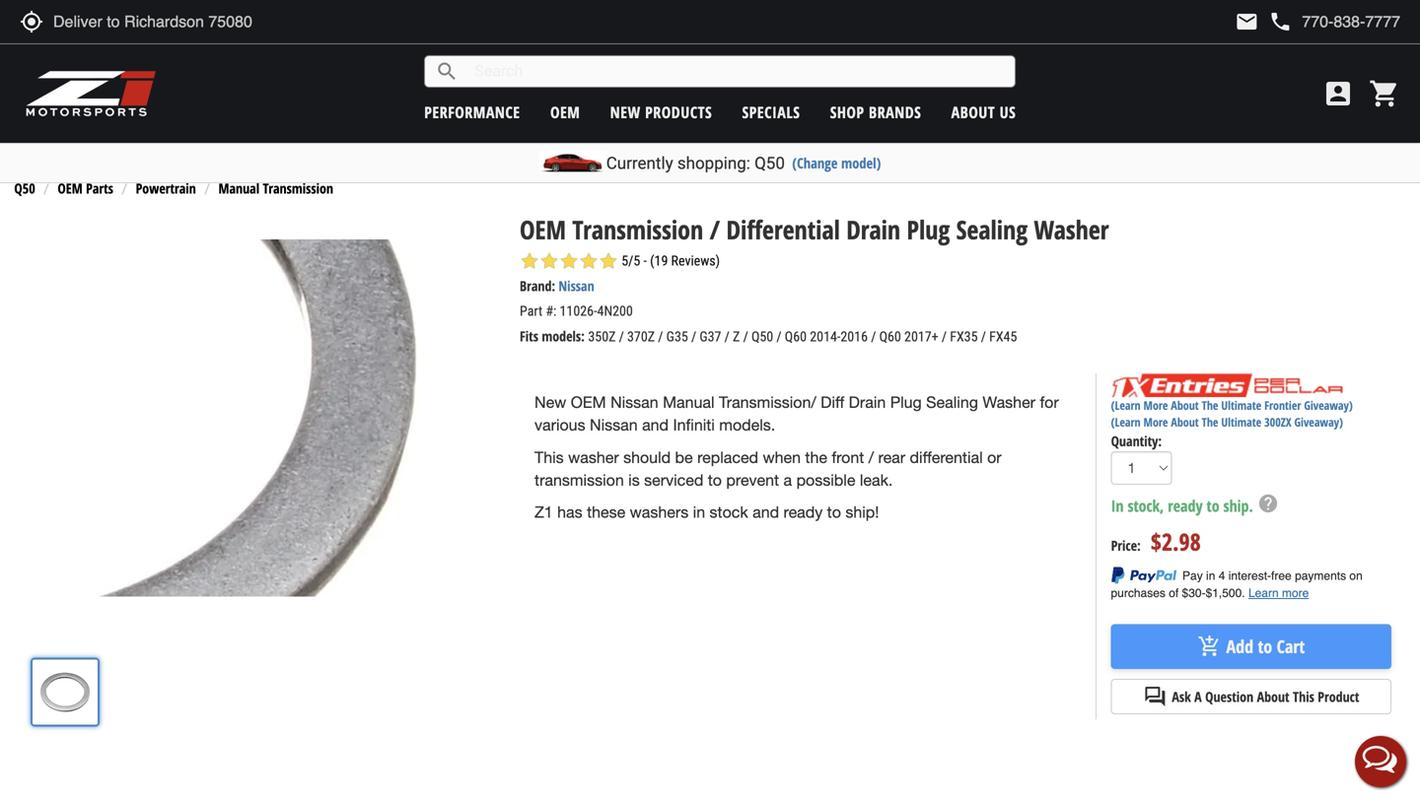 Task type: vqa. For each thing, say whether or not it's contained in the screenshot.
Select your vehicle link
no



Task type: describe. For each thing, give the bounding box(es) containing it.
oem transmission / differential drain plug sealing washer star star star star star 5/5 - (19 reviews) brand: nissan part #: 11026-4n200 fits models: 350z / 370z / g35 / g37 / z / q50 / q60 2014-2016 / q60 2017+ / fx35 / fx45
[[520, 212, 1109, 346]]

stock,
[[1128, 495, 1164, 517]]

various
[[535, 416, 585, 435]]

0 vertical spatial manual
[[218, 179, 259, 198]]

370z
[[627, 329, 655, 345]]

performance
[[424, 102, 520, 123]]

g35
[[666, 329, 688, 345]]

1 vertical spatial giveaway)
[[1294, 414, 1343, 431]]

price:
[[1111, 536, 1141, 555]]

phone link
[[1269, 10, 1400, 34]]

phone
[[1269, 10, 1292, 34]]

11026-
[[560, 303, 597, 320]]

performance link
[[424, 102, 520, 123]]

account_box
[[1323, 78, 1354, 109]]

ship!
[[846, 504, 879, 522]]

parts
[[86, 179, 113, 198]]

about left us
[[951, 102, 995, 123]]

should
[[623, 449, 671, 467]]

frontier
[[1264, 398, 1301, 414]]

5 star from the left
[[599, 252, 618, 271]]

about up (learn more about the ultimate 300zx giveaway) link
[[1171, 398, 1199, 414]]

fx45
[[989, 329, 1017, 345]]

washer
[[568, 449, 619, 467]]

is
[[628, 471, 640, 489]]

new
[[610, 102, 641, 123]]

oem parts
[[58, 179, 113, 198]]

nissan link
[[559, 277, 594, 295]]

1 vertical spatial q50
[[14, 179, 35, 198]]

add_shopping_cart
[[1198, 635, 1222, 659]]

(learn more about the ultimate 300zx giveaway) link
[[1111, 414, 1343, 431]]

has
[[557, 504, 583, 522]]

serviced
[[644, 471, 704, 489]]

plug inside oem transmission / differential drain plug sealing washer star star star star star 5/5 - (19 reviews) brand: nissan part #: 11026-4n200 fits models: 350z / 370z / g35 / g37 / z / q50 / q60 2014-2016 / q60 2017+ / fx35 / fx45
[[907, 212, 950, 247]]

1 star from the left
[[520, 252, 540, 271]]

#:
[[546, 303, 557, 320]]

2 q60 from the left
[[879, 329, 901, 345]]

add
[[1226, 635, 1254, 659]]

in stock, ready to ship. help
[[1111, 493, 1279, 517]]

0 horizontal spatial ready
[[784, 504, 823, 522]]

in
[[1111, 495, 1124, 517]]

z1
[[535, 504, 553, 522]]

1 more from the top
[[1144, 398, 1168, 414]]

1 ultimate from the top
[[1221, 398, 1262, 414]]

and inside new oem nissan manual transmission/ diff drain plug sealing washer for various nissan and infiniti models.
[[642, 416, 669, 435]]

in
[[693, 504, 705, 522]]

2017+
[[904, 329, 939, 345]]

washer inside new oem nissan manual transmission/ diff drain plug sealing washer for various nissan and infiniti models.
[[983, 394, 1036, 412]]

prevent
[[726, 471, 779, 489]]

shop brands link
[[830, 102, 921, 123]]

oem for oem
[[550, 102, 580, 123]]

mail phone
[[1235, 10, 1292, 34]]

manual transmission link
[[218, 179, 333, 198]]

2 star from the left
[[540, 252, 559, 271]]

about inside question_answer ask a question about this product
[[1257, 688, 1290, 707]]

transmission for manual
[[263, 179, 333, 198]]

infiniti
[[673, 416, 715, 435]]

model)
[[841, 153, 881, 173]]

mail link
[[1235, 10, 1259, 34]]

1 vertical spatial nissan
[[611, 394, 658, 412]]

shop
[[830, 102, 865, 123]]

Search search field
[[459, 56, 1015, 87]]

oem parts link
[[58, 179, 113, 198]]

1 q60 from the left
[[785, 329, 807, 345]]

front
[[832, 449, 864, 467]]

part
[[520, 303, 543, 320]]

(change
[[792, 153, 838, 173]]

models.
[[719, 416, 775, 435]]

help
[[1257, 493, 1279, 515]]

1 the from the top
[[1202, 398, 1218, 414]]

$2.98
[[1151, 526, 1201, 558]]

to inside in stock, ready to ship. help
[[1207, 495, 1220, 517]]

transmission
[[535, 471, 624, 489]]

(learn more about the ultimate frontier giveaway) link
[[1111, 398, 1353, 414]]

product
[[1318, 688, 1359, 707]]

currently shopping: q50 (change model)
[[606, 153, 881, 173]]

this inside this washer should be replaced when the front / rear differential or transmission is serviced to prevent a possible leak.
[[535, 449, 564, 467]]

shopping:
[[677, 153, 750, 173]]

currently
[[606, 153, 673, 173]]

this inside question_answer ask a question about this product
[[1293, 688, 1315, 707]]

transmission/
[[719, 394, 816, 412]]

us
[[1000, 102, 1016, 123]]

2 ultimate from the top
[[1221, 414, 1262, 431]]

sealing inside new oem nissan manual transmission/ diff drain plug sealing washer for various nissan and infiniti models.
[[926, 394, 978, 412]]

to left ship!
[[827, 504, 841, 522]]

(change model) link
[[792, 153, 881, 173]]

5/5 -
[[622, 253, 647, 269]]



Task type: locate. For each thing, give the bounding box(es) containing it.
and up 'should'
[[642, 416, 669, 435]]

ultimate up (learn more about the ultimate 300zx giveaway) link
[[1221, 398, 1262, 414]]

models:
[[542, 327, 585, 346]]

0 vertical spatial ultimate
[[1221, 398, 1262, 414]]

1 vertical spatial the
[[1202, 414, 1218, 431]]

about right question
[[1257, 688, 1290, 707]]

2 the from the top
[[1202, 414, 1218, 431]]

giveaway) right 'frontier'
[[1304, 398, 1353, 414]]

0 vertical spatial more
[[1144, 398, 1168, 414]]

ready up '$2.98'
[[1168, 495, 1203, 517]]

q60 left 2014-
[[785, 329, 807, 345]]

1 vertical spatial more
[[1144, 414, 1168, 431]]

add_shopping_cart add to cart
[[1198, 635, 1305, 659]]

or
[[987, 449, 1002, 467]]

about
[[951, 102, 995, 123], [1171, 398, 1199, 414], [1171, 414, 1199, 431], [1257, 688, 1290, 707]]

this
[[535, 449, 564, 467], [1293, 688, 1315, 707]]

shop brands
[[830, 102, 921, 123]]

z
[[733, 329, 740, 345]]

to right 'add'
[[1258, 635, 1272, 659]]

new products
[[610, 102, 712, 123]]

q50 inside oem transmission / differential drain plug sealing washer star star star star star 5/5 - (19 reviews) brand: nissan part #: 11026-4n200 fits models: 350z / 370z / g35 / g37 / z / q50 / q60 2014-2016 / q60 2017+ / fx35 / fx45
[[752, 329, 773, 345]]

1 vertical spatial plug
[[890, 394, 922, 412]]

2014-
[[810, 329, 841, 345]]

1 horizontal spatial ready
[[1168, 495, 1203, 517]]

nissan inside oem transmission / differential drain plug sealing washer star star star star star 5/5 - (19 reviews) brand: nissan part #: 11026-4n200 fits models: 350z / 370z / g35 / g37 / z / q50 / q60 2014-2016 / q60 2017+ / fx35 / fx45
[[559, 277, 594, 295]]

0 vertical spatial the
[[1202, 398, 1218, 414]]

0 vertical spatial transmission
[[263, 179, 333, 198]]

brands
[[869, 102, 921, 123]]

plug inside new oem nissan manual transmission/ diff drain plug sealing washer for various nissan and infiniti models.
[[890, 394, 922, 412]]

ready
[[1168, 495, 1203, 517], [784, 504, 823, 522]]

brand:
[[520, 277, 555, 295]]

g37
[[700, 329, 721, 345]]

ready inside in stock, ready to ship. help
[[1168, 495, 1203, 517]]

manual inside new oem nissan manual transmission/ diff drain plug sealing washer for various nissan and infiniti models.
[[663, 394, 715, 412]]

star
[[520, 252, 540, 271], [540, 252, 559, 271], [559, 252, 579, 271], [579, 252, 599, 271], [599, 252, 618, 271]]

1 horizontal spatial q60
[[879, 329, 901, 345]]

new products link
[[610, 102, 712, 123]]

leak.
[[860, 471, 893, 489]]

plug
[[907, 212, 950, 247], [890, 394, 922, 412]]

1 vertical spatial this
[[1293, 688, 1315, 707]]

q50 right z
[[752, 329, 773, 345]]

oem for oem parts
[[58, 179, 83, 198]]

0 vertical spatial and
[[642, 416, 669, 435]]

oem link
[[550, 102, 580, 123]]

1 horizontal spatial manual
[[663, 394, 715, 412]]

shopping_cart
[[1369, 78, 1400, 109]]

q50 link
[[14, 179, 35, 198]]

question_answer ask a question about this product
[[1143, 686, 1359, 709]]

oem inside oem transmission / differential drain plug sealing washer star star star star star 5/5 - (19 reviews) brand: nissan part #: 11026-4n200 fits models: 350z / 370z / g35 / g37 / z / q50 / q60 2014-2016 / q60 2017+ / fx35 / fx45
[[520, 212, 566, 247]]

q60 left 2017+
[[879, 329, 901, 345]]

the down the (learn more about the ultimate frontier giveaway) link
[[1202, 414, 1218, 431]]

1 horizontal spatial transmission
[[572, 212, 703, 247]]

oem inside new oem nissan manual transmission/ diff drain plug sealing washer for various nissan and infiniti models.
[[571, 394, 606, 412]]

sealing
[[956, 212, 1028, 247], [926, 394, 978, 412]]

search
[[435, 60, 459, 83]]

and
[[642, 416, 669, 435], [753, 504, 779, 522]]

drain down model)
[[846, 212, 901, 247]]

0 vertical spatial plug
[[907, 212, 950, 247]]

transmission
[[263, 179, 333, 198], [572, 212, 703, 247]]

washer inside oem transmission / differential drain plug sealing washer star star star star star 5/5 - (19 reviews) brand: nissan part #: 11026-4n200 fits models: 350z / 370z / g35 / g37 / z / q50 / q60 2014-2016 / q60 2017+ / fx35 / fx45
[[1034, 212, 1109, 247]]

drain inside oem transmission / differential drain plug sealing washer star star star star star 5/5 - (19 reviews) brand: nissan part #: 11026-4n200 fits models: 350z / 370z / g35 / g37 / z / q50 / q60 2014-2016 / q60 2017+ / fx35 / fx45
[[846, 212, 901, 247]]

drain inside new oem nissan manual transmission/ diff drain plug sealing washer for various nissan and infiniti models.
[[849, 394, 886, 412]]

the
[[1202, 398, 1218, 414], [1202, 414, 1218, 431]]

nissan up washer
[[590, 416, 638, 435]]

a
[[1195, 688, 1202, 707]]

these
[[587, 504, 625, 522]]

0 vertical spatial this
[[535, 449, 564, 467]]

0 vertical spatial washer
[[1034, 212, 1109, 247]]

this washer should be replaced when the front / rear differential or transmission is serviced to prevent a possible leak.
[[535, 449, 1002, 489]]

300zx
[[1264, 414, 1292, 431]]

/
[[710, 212, 720, 247], [619, 329, 624, 345], [658, 329, 663, 345], [691, 329, 696, 345], [725, 329, 730, 345], [743, 329, 748, 345], [777, 329, 782, 345], [871, 329, 876, 345], [942, 329, 947, 345], [981, 329, 986, 345], [869, 449, 874, 467]]

question
[[1205, 688, 1254, 707]]

1 horizontal spatial this
[[1293, 688, 1315, 707]]

1 vertical spatial and
[[753, 504, 779, 522]]

fx35
[[950, 329, 978, 345]]

shopping_cart link
[[1364, 78, 1400, 109]]

the up (learn more about the ultimate 300zx giveaway) link
[[1202, 398, 1218, 414]]

0 vertical spatial q50
[[755, 153, 785, 173]]

1 vertical spatial washer
[[983, 394, 1036, 412]]

/ inside this washer should be replaced when the front / rear differential or transmission is serviced to prevent a possible leak.
[[869, 449, 874, 467]]

0 horizontal spatial q60
[[785, 329, 807, 345]]

oem left new in the top of the page
[[550, 102, 580, 123]]

rear
[[878, 449, 905, 467]]

1 vertical spatial manual
[[663, 394, 715, 412]]

(learn
[[1111, 398, 1141, 414], [1111, 414, 1141, 431]]

washers
[[630, 504, 689, 522]]

nissan up 11026-
[[559, 277, 594, 295]]

3 star from the left
[[559, 252, 579, 271]]

more
[[1144, 398, 1168, 414], [1144, 414, 1168, 431]]

0 vertical spatial giveaway)
[[1304, 398, 1353, 414]]

to
[[708, 471, 722, 489], [1207, 495, 1220, 517], [827, 504, 841, 522], [1258, 635, 1272, 659]]

specials
[[742, 102, 800, 123]]

new
[[535, 394, 566, 412]]

1 (learn from the top
[[1111, 398, 1141, 414]]

manual transmission
[[218, 179, 333, 198]]

manual right the powertrain
[[218, 179, 259, 198]]

2 vertical spatial nissan
[[590, 416, 638, 435]]

2 vertical spatial q50
[[752, 329, 773, 345]]

price: $2.98
[[1111, 526, 1201, 558]]

2 more from the top
[[1144, 414, 1168, 431]]

differential
[[910, 449, 983, 467]]

cart
[[1277, 635, 1305, 659]]

1 vertical spatial transmission
[[572, 212, 703, 247]]

(learn more about the ultimate frontier giveaway) (learn more about the ultimate 300zx giveaway)
[[1111, 398, 1353, 431]]

q50 left "oem parts" link
[[14, 179, 35, 198]]

specials link
[[742, 102, 800, 123]]

350z
[[588, 329, 616, 345]]

washer
[[1034, 212, 1109, 247], [983, 394, 1036, 412]]

transmission inside oem transmission / differential drain plug sealing washer star star star star star 5/5 - (19 reviews) brand: nissan part #: 11026-4n200 fits models: 350z / 370z / g35 / g37 / z / q50 / q60 2014-2016 / q60 2017+ / fx35 / fx45
[[572, 212, 703, 247]]

0 vertical spatial (learn
[[1111, 398, 1141, 414]]

manual up 'infiniti' at bottom
[[663, 394, 715, 412]]

1 vertical spatial drain
[[849, 394, 886, 412]]

to down the "replaced"
[[708, 471, 722, 489]]

1 horizontal spatial and
[[753, 504, 779, 522]]

products
[[645, 102, 712, 123]]

ask
[[1172, 688, 1191, 707]]

1 vertical spatial (learn
[[1111, 414, 1141, 431]]

nissan up 'should'
[[611, 394, 658, 412]]

question_answer
[[1143, 686, 1167, 709]]

0 vertical spatial nissan
[[559, 277, 594, 295]]

0 vertical spatial drain
[[846, 212, 901, 247]]

q60
[[785, 329, 807, 345], [879, 329, 901, 345]]

about down the (learn more about the ultimate frontier giveaway) link
[[1171, 414, 1199, 431]]

this left 'product' on the bottom
[[1293, 688, 1315, 707]]

mail
[[1235, 10, 1259, 34]]

0 horizontal spatial manual
[[218, 179, 259, 198]]

and down prevent
[[753, 504, 779, 522]]

quantity:
[[1111, 432, 1162, 451]]

powertrain link
[[136, 179, 196, 198]]

to left ship.
[[1207, 495, 1220, 517]]

oem for oem transmission / differential drain plug sealing washer star star star star star 5/5 - (19 reviews) brand: nissan part #: 11026-4n200 fits models: 350z / 370z / g35 / g37 / z / q50 / q60 2014-2016 / q60 2017+ / fx35 / fx45
[[520, 212, 566, 247]]

1 vertical spatial sealing
[[926, 394, 978, 412]]

differential
[[726, 212, 840, 247]]

stock
[[710, 504, 748, 522]]

2 (learn from the top
[[1111, 414, 1141, 431]]

replaced
[[697, 449, 758, 467]]

drain right diff
[[849, 394, 886, 412]]

oem left the parts
[[58, 179, 83, 198]]

0 vertical spatial sealing
[[956, 212, 1028, 247]]

this down "various"
[[535, 449, 564, 467]]

sealing inside oem transmission / differential drain plug sealing washer star star star star star 5/5 - (19 reviews) brand: nissan part #: 11026-4n200 fits models: 350z / 370z / g35 / g37 / z / q50 / q60 2014-2016 / q60 2017+ / fx35 / fx45
[[956, 212, 1028, 247]]

transmission for oem
[[572, 212, 703, 247]]

be
[[675, 449, 693, 467]]

about us
[[951, 102, 1016, 123]]

powertrain
[[136, 179, 196, 198]]

2016
[[841, 329, 868, 345]]

z1 has these washers in stock and ready to ship!
[[535, 504, 879, 522]]

oem up brand:
[[520, 212, 566, 247]]

4 star from the left
[[579, 252, 599, 271]]

the
[[805, 449, 827, 467]]

ship.
[[1224, 495, 1253, 517]]

0 horizontal spatial and
[[642, 416, 669, 435]]

ultimate down the (learn more about the ultimate frontier giveaway) link
[[1221, 414, 1262, 431]]

fits
[[520, 327, 538, 346]]

oem up "various"
[[571, 394, 606, 412]]

z1 motorsports logo image
[[25, 69, 157, 118]]

q50 left "(change"
[[755, 153, 785, 173]]

new oem nissan manual transmission/ diff drain plug sealing washer for various nissan and infiniti models.
[[535, 394, 1059, 435]]

giveaway) down 'frontier'
[[1294, 414, 1343, 431]]

0 horizontal spatial this
[[535, 449, 564, 467]]

1 vertical spatial ultimate
[[1221, 414, 1262, 431]]

ready down a
[[784, 504, 823, 522]]

0 horizontal spatial transmission
[[263, 179, 333, 198]]

to inside this washer should be replaced when the front / rear differential or transmission is serviced to prevent a possible leak.
[[708, 471, 722, 489]]

my_location
[[20, 10, 43, 34]]

possible
[[796, 471, 856, 489]]

a
[[784, 471, 792, 489]]



